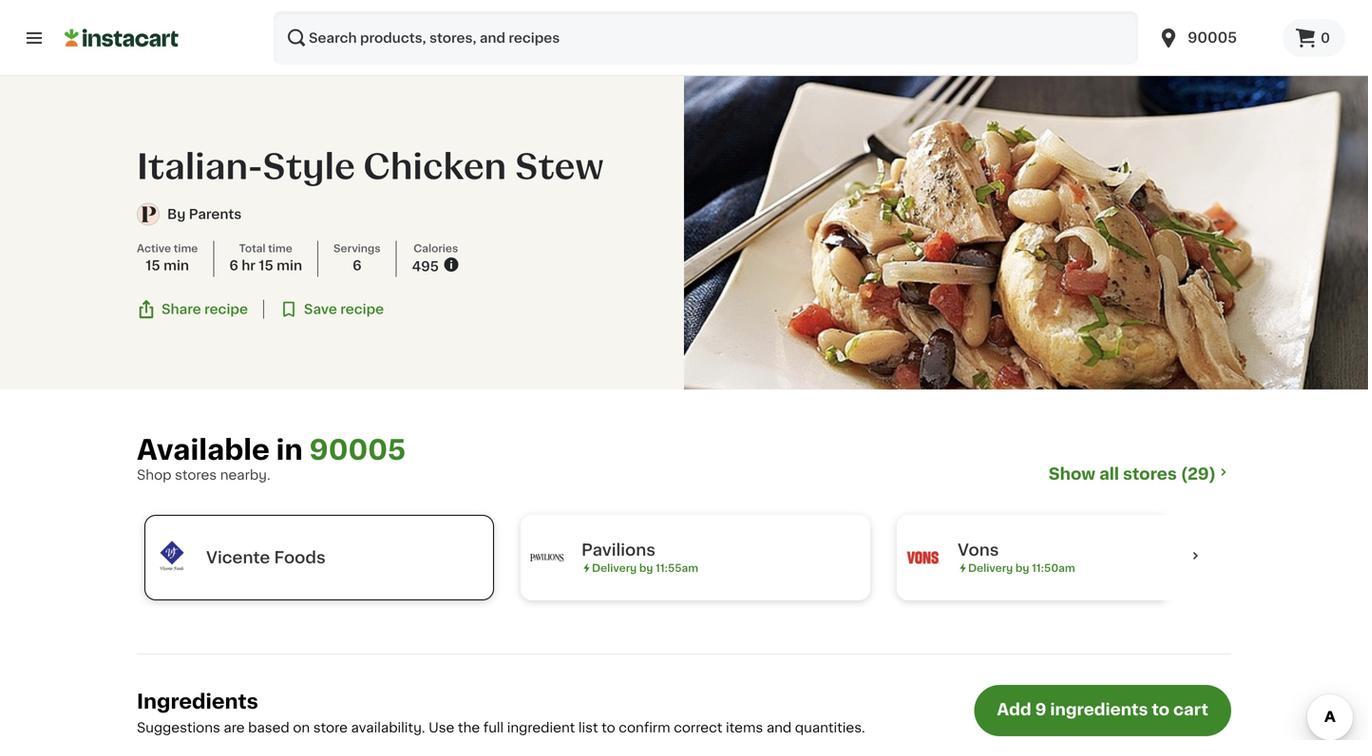Task type: locate. For each thing, give the bounding box(es) containing it.
90005 button
[[309, 435, 406, 466]]

recipe right "save"
[[341, 303, 384, 316]]

by left 11:55am
[[640, 563, 654, 574]]

list
[[579, 721, 599, 735]]

hr
[[242, 259, 256, 273]]

stores
[[1124, 466, 1178, 482], [175, 469, 217, 482]]

recipe for share recipe
[[204, 303, 248, 316]]

recipe
[[204, 303, 248, 316], [341, 303, 384, 316]]

Search field
[[274, 11, 1139, 65]]

delivery down vons
[[969, 563, 1014, 574]]

0 horizontal spatial min
[[164, 259, 189, 273]]

1 15 from the left
[[146, 259, 160, 273]]

1 horizontal spatial time
[[268, 244, 293, 254]]

time
[[174, 244, 198, 254], [268, 244, 293, 254]]

show
[[1049, 466, 1096, 482]]

1 by from the left
[[640, 563, 654, 574]]

1 horizontal spatial to
[[1153, 702, 1170, 718]]

90005
[[1188, 31, 1238, 45], [309, 437, 406, 464]]

0 vertical spatial 90005
[[1188, 31, 1238, 45]]

2 6 from the left
[[353, 259, 362, 273]]

by parents
[[167, 208, 242, 221]]

11:55am
[[656, 563, 699, 574]]

1 horizontal spatial by
[[1016, 563, 1030, 574]]

1 vertical spatial 90005
[[309, 437, 406, 464]]

to left cart
[[1153, 702, 1170, 718]]

pavilions image
[[529, 539, 567, 577]]

1 min from the left
[[164, 259, 189, 273]]

to
[[1153, 702, 1170, 718], [602, 721, 616, 735]]

share recipe button
[[137, 300, 248, 319]]

2 time from the left
[[268, 244, 293, 254]]

recipe inside button
[[204, 303, 248, 316]]

None search field
[[274, 11, 1139, 65]]

time right total
[[268, 244, 293, 254]]

1 delivery from the left
[[592, 563, 637, 574]]

ingredient
[[507, 721, 575, 735]]

495
[[412, 260, 439, 273]]

to right list
[[602, 721, 616, 735]]

stores down available
[[175, 469, 217, 482]]

vicente foods
[[206, 550, 326, 566]]

1 horizontal spatial 90005
[[1188, 31, 1238, 45]]

save recipe
[[304, 303, 384, 316]]

min
[[164, 259, 189, 273], [277, 259, 302, 273]]

recipe right share
[[204, 303, 248, 316]]

show all stores (29) button
[[1049, 464, 1232, 485]]

6 inside the total time 6 hr 15 min
[[229, 259, 238, 273]]

calories
[[414, 244, 458, 254]]

1 horizontal spatial delivery
[[969, 563, 1014, 574]]

2 15 from the left
[[259, 259, 274, 273]]

0 horizontal spatial time
[[174, 244, 198, 254]]

1 horizontal spatial 15
[[259, 259, 274, 273]]

2 delivery from the left
[[969, 563, 1014, 574]]

suggestions
[[137, 721, 220, 735]]

vons
[[958, 542, 1000, 559]]

1 vertical spatial to
[[602, 721, 616, 735]]

nearby.
[[220, 469, 271, 482]]

confirm
[[619, 721, 671, 735]]

15
[[146, 259, 160, 273], [259, 259, 274, 273]]

stores right all
[[1124, 466, 1178, 482]]

delivery for vons
[[969, 563, 1014, 574]]

items
[[726, 721, 764, 735]]

time for 15 min
[[174, 244, 198, 254]]

by for pavilions
[[640, 563, 654, 574]]

vicente foods link
[[137, 508, 502, 608]]

1 horizontal spatial recipe
[[341, 303, 384, 316]]

2 min from the left
[[277, 259, 302, 273]]

9
[[1036, 702, 1047, 718]]

time right active
[[174, 244, 198, 254]]

recipe inside button
[[341, 303, 384, 316]]

time inside the total time 6 hr 15 min
[[268, 244, 293, 254]]

1 6 from the left
[[229, 259, 238, 273]]

pavilions
[[582, 542, 656, 559]]

time for 6 hr 15 min
[[268, 244, 293, 254]]

15 right hr
[[259, 259, 274, 273]]

1 horizontal spatial stores
[[1124, 466, 1178, 482]]

stores inside button
[[1124, 466, 1178, 482]]

full
[[484, 721, 504, 735]]

0 vertical spatial to
[[1153, 702, 1170, 718]]

add 9 ingredients to cart
[[998, 702, 1209, 718]]

6 inside servings 6
[[353, 259, 362, 273]]

0
[[1321, 31, 1331, 45]]

6 down servings
[[353, 259, 362, 273]]

0 horizontal spatial to
[[602, 721, 616, 735]]

and
[[767, 721, 792, 735]]

1 time from the left
[[174, 244, 198, 254]]

0 horizontal spatial 90005
[[309, 437, 406, 464]]

by left the "11:50am"
[[1016, 563, 1030, 574]]

time inside active time 15 min
[[174, 244, 198, 254]]

6 left hr
[[229, 259, 238, 273]]

save
[[304, 303, 337, 316]]

by
[[640, 563, 654, 574], [1016, 563, 1030, 574]]

0 horizontal spatial 15
[[146, 259, 160, 273]]

0 horizontal spatial by
[[640, 563, 654, 574]]

use
[[429, 721, 455, 735]]

style
[[262, 150, 355, 184]]

add
[[998, 702, 1032, 718]]

vons image
[[905, 539, 943, 577]]

1 recipe from the left
[[204, 303, 248, 316]]

1 horizontal spatial 6
[[353, 259, 362, 273]]

store
[[313, 721, 348, 735]]

0 horizontal spatial recipe
[[204, 303, 248, 316]]

on
[[293, 721, 310, 735]]

2 recipe from the left
[[341, 303, 384, 316]]

0 horizontal spatial stores
[[175, 469, 217, 482]]

ingredients
[[1051, 702, 1149, 718]]

in
[[276, 437, 303, 464]]

delivery
[[592, 563, 637, 574], [969, 563, 1014, 574]]

available in 90005 shop stores nearby.
[[137, 437, 406, 482]]

share recipe
[[162, 303, 248, 316]]

delivery down pavilions
[[592, 563, 637, 574]]

6
[[229, 259, 238, 273], [353, 259, 362, 273]]

min down active
[[164, 259, 189, 273]]

available
[[137, 437, 270, 464]]

2 by from the left
[[1016, 563, 1030, 574]]

1 horizontal spatial min
[[277, 259, 302, 273]]

11:50am
[[1033, 563, 1076, 574]]

0 horizontal spatial delivery
[[592, 563, 637, 574]]

all
[[1100, 466, 1120, 482]]

0 horizontal spatial 6
[[229, 259, 238, 273]]

15 down active
[[146, 259, 160, 273]]

90005 button
[[1158, 11, 1272, 65]]

min right hr
[[277, 259, 302, 273]]

the
[[458, 721, 480, 735]]



Task type: vqa. For each thing, say whether or not it's contained in the screenshot.
'By'
yes



Task type: describe. For each thing, give the bounding box(es) containing it.
total
[[239, 244, 266, 254]]

italian-style chicken stew image
[[684, 76, 1369, 390]]

stew
[[515, 150, 604, 184]]

instacart logo image
[[65, 27, 179, 49]]

quantities.
[[796, 721, 866, 735]]

delivery by 11:55am
[[592, 563, 699, 574]]

servings
[[334, 244, 381, 254]]

by
[[167, 208, 186, 221]]

0 button
[[1283, 19, 1346, 57]]

15 inside the total time 6 hr 15 min
[[259, 259, 274, 273]]

based
[[248, 721, 290, 735]]

italian-
[[137, 150, 262, 184]]

(29)
[[1181, 466, 1217, 482]]

delivery for pavilions
[[592, 563, 637, 574]]

by for vons
[[1016, 563, 1030, 574]]

active
[[137, 244, 171, 254]]

active time 15 min
[[137, 244, 198, 273]]

min inside active time 15 min
[[164, 259, 189, 273]]

90005 inside popup button
[[1188, 31, 1238, 45]]

cart
[[1174, 702, 1209, 718]]

availability.
[[351, 721, 425, 735]]

save recipe button
[[279, 300, 384, 319]]

parents
[[189, 208, 242, 221]]

share
[[162, 303, 201, 316]]

italian-style chicken stew
[[137, 150, 604, 184]]

15 inside active time 15 min
[[146, 259, 160, 273]]

total time 6 hr 15 min
[[229, 244, 302, 273]]

stores inside available in 90005 shop stores nearby.
[[175, 469, 217, 482]]

suggestions are based on store availability. use the full ingredient list to confirm correct items and quantities.
[[137, 721, 866, 735]]

recipe for save recipe
[[341, 303, 384, 316]]

90005 button
[[1147, 11, 1283, 65]]

vicente
[[206, 550, 270, 566]]

chicken
[[364, 150, 507, 184]]

foods
[[274, 550, 326, 566]]

vicente foods image
[[153, 539, 191, 577]]

are
[[224, 721, 245, 735]]

add 9 ingredients to cart button
[[975, 685, 1232, 737]]

min inside the total time 6 hr 15 min
[[277, 259, 302, 273]]

servings 6
[[334, 244, 381, 273]]

shop
[[137, 469, 172, 482]]

delivery by 11:50am
[[969, 563, 1076, 574]]

correct
[[674, 721, 723, 735]]

to inside button
[[1153, 702, 1170, 718]]

show all stores (29)
[[1049, 466, 1217, 482]]

90005 inside available in 90005 shop stores nearby.
[[309, 437, 406, 464]]



